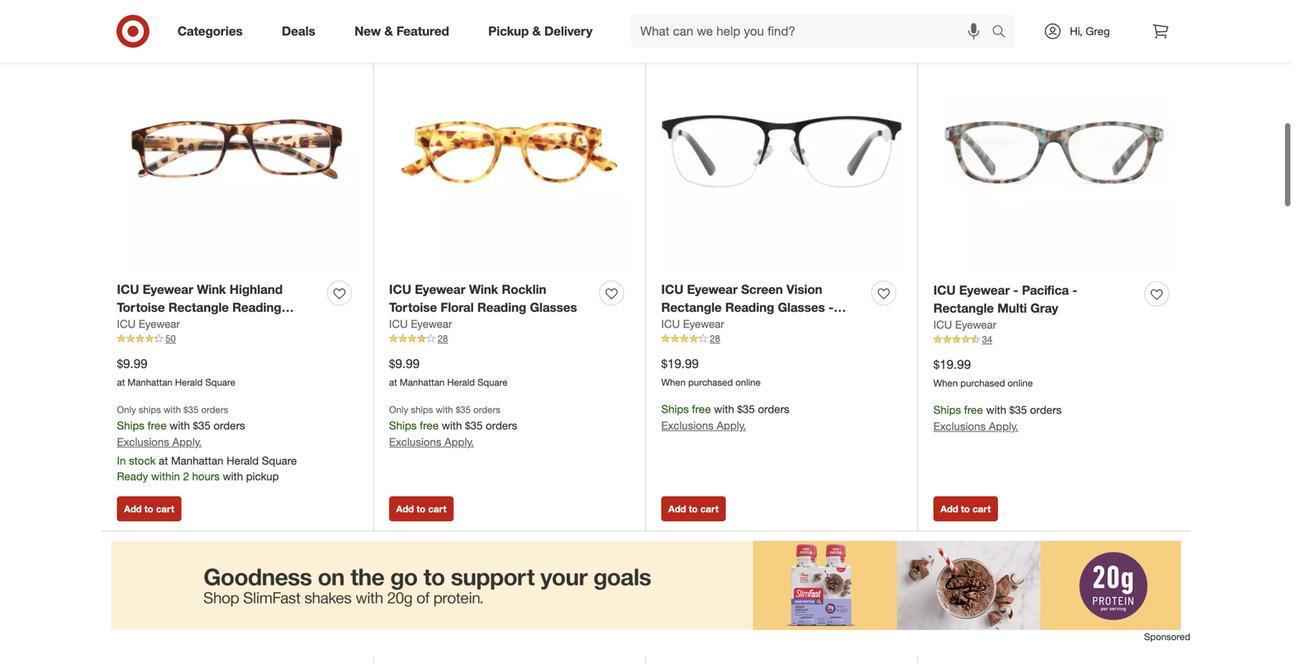 Task type: vqa. For each thing, say whether or not it's contained in the screenshot.
2nd Wink from left
yes



Task type: describe. For each thing, give the bounding box(es) containing it.
square for rectangle
[[205, 377, 235, 389]]

advertisement element
[[102, 541, 1191, 630]]

new & featured
[[355, 24, 449, 39]]

cart for icu eyewear wink highland tortoise rectangle reading glasses
[[156, 503, 174, 515]]

at for icu eyewear wink highland tortoise rectangle reading glasses
[[117, 377, 125, 389]]

reading inside icu eyewear screen vision rectangle reading glasses - black
[[725, 300, 774, 315]]

ships inside only ships with $35 orders ships free with $35 orders exclusions apply.
[[389, 419, 417, 433]]

manhattan inside the only ships with $35 orders ships free with $35 orders exclusions apply. in stock at  manhattan herald square ready within 2 hours with pickup
[[171, 454, 223, 468]]

50 link
[[117, 332, 358, 346]]

manhattan for icu eyewear wink highland tortoise rectangle reading glasses
[[128, 377, 172, 389]]

wink for floral
[[469, 282, 498, 297]]

What can we help you find? suggestions appear below search field
[[631, 14, 996, 48]]

within
[[151, 470, 180, 483]]

tortoise for floral
[[389, 300, 437, 315]]

- inside icu eyewear screen vision rectangle reading glasses - black
[[829, 300, 834, 315]]

icu inside icu eyewear screen vision rectangle reading glasses - black
[[661, 282, 684, 297]]

$9.99 for icu eyewear wink highland tortoise rectangle reading glasses
[[117, 356, 147, 371]]

add to cart for icu eyewear wink highland tortoise rectangle reading glasses
[[124, 503, 174, 515]]

purchased for reading
[[688, 377, 733, 389]]

eyewear for icu eyewear link associated with icu eyewear screen vision rectangle reading glasses - black
[[683, 317, 724, 331]]

eyewear for icu eyewear link related to icu eyewear - pacifica - rectangle multi gray
[[955, 318, 997, 332]]

eyewear for icu eyewear wink highland tortoise rectangle reading glasses link
[[143, 282, 193, 297]]

add to cart for icu eyewear wink rocklin tortoise floral reading glasses
[[396, 503, 447, 515]]

free inside the only ships with $35 orders ships free with $35 orders exclusions apply. in stock at  manhattan herald square ready within 2 hours with pickup
[[148, 419, 167, 433]]

wink for rectangle
[[197, 282, 226, 297]]

eyewear for icu eyewear wink rocklin tortoise floral reading glasses link
[[415, 282, 466, 297]]

eyewear for icu eyewear link related to icu eyewear wink rocklin tortoise floral reading glasses
[[411, 317, 452, 331]]

icu eyewear - pacifica - rectangle multi gray link
[[934, 282, 1139, 317]]

online for glasses
[[736, 377, 761, 389]]

search button
[[985, 14, 1022, 52]]

$19.99 when purchased online for rectangle
[[934, 357, 1033, 389]]

highland
[[230, 282, 283, 297]]

only for icu eyewear wink highland tortoise rectangle reading glasses
[[117, 404, 136, 416]]

stock
[[129, 454, 156, 468]]

hi,
[[1070, 24, 1083, 38]]

pickup
[[488, 24, 529, 39]]

deals
[[282, 24, 315, 39]]

only ships with $35 orders ships free with $35 orders exclusions apply. in stock at  manhattan herald square ready within 2 hours with pickup
[[117, 404, 297, 483]]

to for icu eyewear - pacifica - rectangle multi gray
[[961, 503, 970, 515]]

add to cart button for icu eyewear screen vision rectangle reading glasses - black
[[661, 497, 726, 522]]

icu eyewear wink highland tortoise rectangle reading glasses link
[[117, 281, 321, 333]]

icu eyewear link for icu eyewear - pacifica - rectangle multi gray
[[934, 317, 997, 333]]

online for multi
[[1008, 378, 1033, 389]]

free inside only ships with $35 orders ships free with $35 orders exclusions apply.
[[420, 419, 439, 433]]

pickup
[[246, 470, 279, 483]]

icu eyewear for icu eyewear - pacifica - rectangle multi gray
[[934, 318, 997, 332]]

$19.99 for icu eyewear - pacifica - rectangle multi gray
[[934, 357, 971, 372]]

to for icu eyewear screen vision rectangle reading glasses - black
[[689, 503, 698, 515]]

multi
[[998, 301, 1027, 316]]

ready
[[117, 470, 148, 483]]

square for floral
[[478, 377, 508, 389]]

cart for icu eyewear - pacifica - rectangle multi gray
[[973, 503, 991, 515]]

add to cart button for icu eyewear - pacifica - rectangle multi gray
[[934, 497, 998, 522]]

add to cart for icu eyewear screen vision rectangle reading glasses - black
[[668, 503, 719, 515]]

black
[[661, 318, 695, 333]]

34 link
[[934, 333, 1175, 347]]

tortoise for rectangle
[[117, 300, 165, 315]]

only for icu eyewear wink rocklin tortoise floral reading glasses
[[389, 404, 408, 416]]

cart for icu eyewear wink rocklin tortoise floral reading glasses
[[428, 503, 447, 515]]

$19.99 for icu eyewear screen vision rectangle reading glasses - black
[[661, 356, 699, 371]]

glasses for rocklin
[[530, 300, 577, 315]]

eyewear for icu eyewear - pacifica - rectangle multi gray link
[[959, 283, 1010, 298]]

rectangle for icu eyewear - pacifica - rectangle multi gray
[[934, 301, 994, 316]]

sponsored
[[1144, 631, 1191, 643]]

icu eyewear - pacifica - rectangle multi gray
[[934, 283, 1078, 316]]

ships free with $35 orders exclusions apply. for rectangle
[[934, 403, 1062, 433]]

icu eyewear link for icu eyewear wink highland tortoise rectangle reading glasses
[[117, 317, 180, 332]]

icu eyewear link for icu eyewear wink rocklin tortoise floral reading glasses
[[389, 317, 452, 332]]

$9.99 at manhattan herald square for floral
[[389, 356, 508, 389]]

$19.99 when purchased online for reading
[[661, 356, 761, 389]]

in
[[117, 454, 126, 468]]

gray
[[1031, 301, 1058, 316]]

$9.99 for icu eyewear wink rocklin tortoise floral reading glasses
[[389, 356, 420, 371]]

add for icu eyewear wink highland tortoise rectangle reading glasses
[[124, 503, 142, 515]]



Task type: locate. For each thing, give the bounding box(es) containing it.
1 horizontal spatial herald
[[227, 454, 259, 468]]

rectangle inside icu eyewear screen vision rectangle reading glasses - black
[[661, 300, 722, 315]]

add to cart button
[[117, 497, 181, 522], [389, 497, 454, 522], [661, 497, 726, 522], [934, 497, 998, 522]]

ships
[[139, 404, 161, 416], [411, 404, 433, 416]]

wink inside icu eyewear wink rocklin tortoise floral reading glasses
[[469, 282, 498, 297]]

glasses down rocklin
[[530, 300, 577, 315]]

delivery
[[544, 24, 593, 39]]

reading
[[232, 300, 281, 315], [477, 300, 526, 315], [725, 300, 774, 315]]

square
[[205, 377, 235, 389], [478, 377, 508, 389], [262, 454, 297, 468]]

to
[[144, 503, 153, 515], [417, 503, 426, 515], [689, 503, 698, 515], [961, 503, 970, 515]]

1 add to cart from the left
[[124, 503, 174, 515]]

screen
[[741, 282, 783, 297]]

$9.99 at manhattan herald square down 50
[[117, 356, 235, 389]]

icu eyewear link for icu eyewear screen vision rectangle reading glasses - black
[[661, 317, 724, 332]]

2 horizontal spatial reading
[[725, 300, 774, 315]]

reading inside icu eyewear wink highland tortoise rectangle reading glasses
[[232, 300, 281, 315]]

1 only from the left
[[117, 404, 136, 416]]

ships for icu eyewear wink rocklin tortoise floral reading glasses
[[411, 404, 433, 416]]

28
[[438, 333, 448, 345], [710, 333, 720, 345]]

2 horizontal spatial -
[[1073, 283, 1078, 298]]

hours
[[192, 470, 220, 483]]

glasses for highland
[[117, 318, 164, 333]]

free
[[692, 402, 711, 416], [964, 403, 983, 417], [148, 419, 167, 433], [420, 419, 439, 433]]

glasses inside icu eyewear wink highland tortoise rectangle reading glasses
[[117, 318, 164, 333]]

herald for floral
[[447, 377, 475, 389]]

1 tortoise from the left
[[117, 300, 165, 315]]

ships free with $35 orders exclusions apply.
[[661, 402, 790, 432], [934, 403, 1062, 433]]

pickup & delivery link
[[475, 14, 612, 48]]

icu eyewear wink rocklin tortoise floral reading glasses image
[[389, 31, 630, 272], [389, 31, 630, 272]]

glasses
[[530, 300, 577, 315], [778, 300, 825, 315], [117, 318, 164, 333]]

0 horizontal spatial glasses
[[117, 318, 164, 333]]

exclusions inside only ships with $35 orders ships free with $35 orders exclusions apply.
[[389, 435, 441, 449]]

add to cart button for icu eyewear wink highland tortoise rectangle reading glasses
[[117, 497, 181, 522]]

icu eyewear - pacifica - rectangle multi gray image
[[934, 31, 1175, 273], [934, 31, 1175, 273]]

2 horizontal spatial glasses
[[778, 300, 825, 315]]

icu inside icu eyewear wink rocklin tortoise floral reading glasses
[[389, 282, 411, 297]]

0 horizontal spatial ships free with $35 orders exclusions apply.
[[661, 402, 790, 432]]

0 horizontal spatial $9.99
[[117, 356, 147, 371]]

2 $9.99 from the left
[[389, 356, 420, 371]]

icu eyewear screen vision rectangle reading glasses - black
[[661, 282, 834, 333]]

$19.99 when purchased online
[[661, 356, 761, 389], [934, 357, 1033, 389]]

0 horizontal spatial 28
[[438, 333, 448, 345]]

1 ships from the left
[[139, 404, 161, 416]]

1 horizontal spatial glasses
[[530, 300, 577, 315]]

1 & from the left
[[384, 24, 393, 39]]

square inside the only ships with $35 orders ships free with $35 orders exclusions apply. in stock at  manhattan herald square ready within 2 hours with pickup
[[262, 454, 297, 468]]

icu eyewear wink highland tortoise rectangle reading glasses image
[[117, 31, 358, 272], [117, 31, 358, 272]]

reading down screen
[[725, 300, 774, 315]]

1 horizontal spatial ships free with $35 orders exclusions apply.
[[934, 403, 1062, 433]]

tortoise inside icu eyewear wink rocklin tortoise floral reading glasses
[[389, 300, 437, 315]]

add for icu eyewear wink rocklin tortoise floral reading glasses
[[396, 503, 414, 515]]

square up only ships with $35 orders ships free with $35 orders exclusions apply.
[[478, 377, 508, 389]]

2 add to cart from the left
[[396, 503, 447, 515]]

ships inside only ships with $35 orders ships free with $35 orders exclusions apply.
[[411, 404, 433, 416]]

1 cart from the left
[[156, 503, 174, 515]]

wink left highland
[[197, 282, 226, 297]]

cart
[[156, 503, 174, 515], [428, 503, 447, 515], [700, 503, 719, 515], [973, 503, 991, 515]]

when for icu eyewear screen vision rectangle reading glasses - black
[[661, 377, 686, 389]]

0 horizontal spatial ships
[[139, 404, 161, 416]]

pacifica
[[1022, 283, 1069, 298]]

$9.99 at manhattan herald square
[[117, 356, 235, 389], [389, 356, 508, 389]]

2 add from the left
[[396, 503, 414, 515]]

2 reading from the left
[[477, 300, 526, 315]]

0 horizontal spatial purchased
[[688, 377, 733, 389]]

wink up floral
[[469, 282, 498, 297]]

herald up pickup
[[227, 454, 259, 468]]

rectangle inside icu eyewear wink highland tortoise rectangle reading glasses
[[168, 300, 229, 315]]

add
[[124, 503, 142, 515], [396, 503, 414, 515], [668, 503, 686, 515], [941, 503, 958, 515]]

icu eyewear link
[[117, 317, 180, 332], [389, 317, 452, 332], [661, 317, 724, 332], [934, 317, 997, 333]]

square down 50 "link"
[[205, 377, 235, 389]]

0 horizontal spatial 28 link
[[389, 332, 630, 346]]

1 reading from the left
[[232, 300, 281, 315]]

icu inside icu eyewear - pacifica - rectangle multi gray
[[934, 283, 956, 298]]

3 add to cart button from the left
[[661, 497, 726, 522]]

28 for rectangle
[[710, 333, 720, 345]]

2 cart from the left
[[428, 503, 447, 515]]

reading down rocklin
[[477, 300, 526, 315]]

& for new
[[384, 24, 393, 39]]

28 link for reading
[[389, 332, 630, 346]]

exclusions inside the only ships with $35 orders ships free with $35 orders exclusions apply. in stock at  manhattan herald square ready within 2 hours with pickup
[[117, 435, 169, 449]]

1 horizontal spatial tortoise
[[389, 300, 437, 315]]

2 $9.99 at manhattan herald square from the left
[[389, 356, 508, 389]]

cart for icu eyewear screen vision rectangle reading glasses - black
[[700, 503, 719, 515]]

add to cart button for icu eyewear wink rocklin tortoise floral reading glasses
[[389, 497, 454, 522]]

purchased down black at the right
[[688, 377, 733, 389]]

reading down highland
[[232, 300, 281, 315]]

only inside the only ships with $35 orders ships free with $35 orders exclusions apply. in stock at  manhattan herald square ready within 2 hours with pickup
[[117, 404, 136, 416]]

pickup & delivery
[[488, 24, 593, 39]]

& right new
[[384, 24, 393, 39]]

0 horizontal spatial wink
[[197, 282, 226, 297]]

4 add to cart button from the left
[[934, 497, 998, 522]]

herald up only ships with $35 orders ships free with $35 orders exclusions apply.
[[447, 377, 475, 389]]

icu eyewear wink rocklin tortoise floral reading glasses
[[389, 282, 577, 315]]

0 horizontal spatial herald
[[175, 377, 203, 389]]

0 horizontal spatial square
[[205, 377, 235, 389]]

$9.99 at manhattan herald square up only ships with $35 orders ships free with $35 orders exclusions apply.
[[389, 356, 508, 389]]

icu eyewear screen vision rectangle reading glasses - black image
[[661, 31, 902, 272], [661, 31, 902, 272]]

tortoise inside icu eyewear wink highland tortoise rectangle reading glasses
[[117, 300, 165, 315]]

$35
[[737, 402, 755, 416], [1010, 403, 1027, 417], [184, 404, 199, 416], [456, 404, 471, 416], [193, 419, 211, 433], [465, 419, 483, 433]]

eyewear inside icu eyewear wink rocklin tortoise floral reading glasses
[[415, 282, 466, 297]]

1 horizontal spatial at
[[159, 454, 168, 468]]

28 down floral
[[438, 333, 448, 345]]

$19.99 when purchased online down black at the right
[[661, 356, 761, 389]]

herald
[[175, 377, 203, 389], [447, 377, 475, 389], [227, 454, 259, 468]]

50
[[165, 333, 176, 345]]

-
[[1013, 283, 1019, 298], [1073, 283, 1078, 298], [829, 300, 834, 315]]

tortoise
[[117, 300, 165, 315], [389, 300, 437, 315]]

28 link
[[389, 332, 630, 346], [661, 332, 902, 346]]

2 & from the left
[[532, 24, 541, 39]]

$19.99
[[661, 356, 699, 371], [934, 357, 971, 372]]

apply.
[[717, 419, 746, 432], [989, 420, 1018, 433], [172, 435, 202, 449], [445, 435, 474, 449]]

eyewear inside icu eyewear - pacifica - rectangle multi gray
[[959, 283, 1010, 298]]

28 link down screen
[[661, 332, 902, 346]]

icu
[[117, 282, 139, 297], [389, 282, 411, 297], [661, 282, 684, 297], [934, 283, 956, 298], [117, 317, 136, 331], [389, 317, 408, 331], [661, 317, 680, 331], [934, 318, 952, 332]]

1 horizontal spatial square
[[262, 454, 297, 468]]

1 add to cart button from the left
[[117, 497, 181, 522]]

1 horizontal spatial &
[[532, 24, 541, 39]]

icu eyewear for icu eyewear screen vision rectangle reading glasses - black
[[661, 317, 724, 331]]

0 horizontal spatial reading
[[232, 300, 281, 315]]

2 tortoise from the left
[[389, 300, 437, 315]]

purchased for rectangle
[[961, 378, 1005, 389]]

when for icu eyewear - pacifica - rectangle multi gray
[[934, 378, 958, 389]]

2 to from the left
[[417, 503, 426, 515]]

new & featured link
[[341, 14, 469, 48]]

1 horizontal spatial $19.99
[[934, 357, 971, 372]]

3 add to cart from the left
[[668, 503, 719, 515]]

2 wink from the left
[[469, 282, 498, 297]]

at
[[117, 377, 125, 389], [389, 377, 397, 389], [159, 454, 168, 468]]

1 horizontal spatial $9.99
[[389, 356, 420, 371]]

online down 34 link
[[1008, 378, 1033, 389]]

purchased down 34 on the right bottom
[[961, 378, 1005, 389]]

2 horizontal spatial at
[[389, 377, 397, 389]]

0 horizontal spatial $19.99
[[661, 356, 699, 371]]

online
[[736, 377, 761, 389], [1008, 378, 1033, 389]]

0 horizontal spatial rectangle
[[168, 300, 229, 315]]

to for icu eyewear wink highland tortoise rectangle reading glasses
[[144, 503, 153, 515]]

only
[[117, 404, 136, 416], [389, 404, 408, 416]]

28 link for glasses
[[661, 332, 902, 346]]

ships
[[661, 402, 689, 416], [934, 403, 961, 417], [117, 419, 145, 433], [389, 419, 417, 433]]

&
[[384, 24, 393, 39], [532, 24, 541, 39]]

rectangle
[[168, 300, 229, 315], [661, 300, 722, 315], [934, 301, 994, 316]]

1 horizontal spatial $9.99 at manhattan herald square
[[389, 356, 508, 389]]

1 horizontal spatial online
[[1008, 378, 1033, 389]]

at inside the only ships with $35 orders ships free with $35 orders exclusions apply. in stock at  manhattan herald square ready within 2 hours with pickup
[[159, 454, 168, 468]]

square up pickup
[[262, 454, 297, 468]]

vision
[[787, 282, 823, 297]]

manhattan up hours
[[171, 454, 223, 468]]

apply. inside only ships with $35 orders ships free with $35 orders exclusions apply.
[[445, 435, 474, 449]]

reading for rocklin
[[477, 300, 526, 315]]

to for icu eyewear wink rocklin tortoise floral reading glasses
[[417, 503, 426, 515]]

add for icu eyewear screen vision rectangle reading glasses - black
[[668, 503, 686, 515]]

icu eyewear for icu eyewear wink rocklin tortoise floral reading glasses
[[389, 317, 452, 331]]

$19.99 when purchased online down 34 on the right bottom
[[934, 357, 1033, 389]]

0 horizontal spatial $9.99 at manhattan herald square
[[117, 356, 235, 389]]

search
[[985, 25, 1022, 40]]

1 horizontal spatial only
[[389, 404, 408, 416]]

exclusions apply. button
[[661, 418, 746, 434], [934, 419, 1018, 434], [117, 435, 202, 450], [389, 435, 474, 450]]

3 to from the left
[[689, 503, 698, 515]]

icu inside icu eyewear wink highland tortoise rectangle reading glasses
[[117, 282, 139, 297]]

online down icu eyewear screen vision rectangle reading glasses - black
[[736, 377, 761, 389]]

28 for tortoise
[[438, 333, 448, 345]]

manhattan for icu eyewear wink rocklin tortoise floral reading glasses
[[400, 377, 445, 389]]

add for icu eyewear - pacifica - rectangle multi gray
[[941, 503, 958, 515]]

categories
[[178, 24, 243, 39]]

1 horizontal spatial purchased
[[961, 378, 1005, 389]]

1 wink from the left
[[197, 282, 226, 297]]

1 horizontal spatial -
[[1013, 283, 1019, 298]]

28 link down icu eyewear wink rocklin tortoise floral reading glasses link
[[389, 332, 630, 346]]

0 horizontal spatial $19.99 when purchased online
[[661, 356, 761, 389]]

$9.99 at manhattan herald square for rectangle
[[117, 356, 235, 389]]

rocklin
[[502, 282, 546, 297]]

2 only from the left
[[389, 404, 408, 416]]

3 add from the left
[[668, 503, 686, 515]]

2 28 link from the left
[[661, 332, 902, 346]]

$9.99
[[117, 356, 147, 371], [389, 356, 420, 371]]

0 horizontal spatial -
[[829, 300, 834, 315]]

& right pickup
[[532, 24, 541, 39]]

herald down 50
[[175, 377, 203, 389]]

at for icu eyewear wink rocklin tortoise floral reading glasses
[[389, 377, 397, 389]]

manhattan up only ships with $35 orders ships free with $35 orders exclusions apply.
[[400, 377, 445, 389]]

1 horizontal spatial wink
[[469, 282, 498, 297]]

with
[[714, 402, 734, 416], [986, 403, 1007, 417], [164, 404, 181, 416], [436, 404, 453, 416], [170, 419, 190, 433], [442, 419, 462, 433], [223, 470, 243, 483]]

apply. inside the only ships with $35 orders ships free with $35 orders exclusions apply. in stock at  manhattan herald square ready within 2 hours with pickup
[[172, 435, 202, 449]]

1 horizontal spatial reading
[[477, 300, 526, 315]]

1 horizontal spatial when
[[934, 378, 958, 389]]

eyewear inside icu eyewear screen vision rectangle reading glasses - black
[[687, 282, 738, 297]]

wink inside icu eyewear wink highland tortoise rectangle reading glasses
[[197, 282, 226, 297]]

2 28 from the left
[[710, 333, 720, 345]]

2 horizontal spatial herald
[[447, 377, 475, 389]]

manhattan
[[128, 377, 172, 389], [400, 377, 445, 389], [171, 454, 223, 468]]

add to cart
[[124, 503, 174, 515], [396, 503, 447, 515], [668, 503, 719, 515], [941, 503, 991, 515]]

wink
[[197, 282, 226, 297], [469, 282, 498, 297]]

eyewear for icu eyewear screen vision rectangle reading glasses - black link
[[687, 282, 738, 297]]

herald inside the only ships with $35 orders ships free with $35 orders exclusions apply. in stock at  manhattan herald square ready within 2 hours with pickup
[[227, 454, 259, 468]]

1 horizontal spatial ships
[[411, 404, 433, 416]]

icu eyewear wink rocklin tortoise floral reading glasses link
[[389, 281, 593, 317]]

& for pickup
[[532, 24, 541, 39]]

eyewear for icu eyewear link related to icu eyewear wink highland tortoise rectangle reading glasses
[[139, 317, 180, 331]]

0 horizontal spatial tortoise
[[117, 300, 165, 315]]

1 $9.99 from the left
[[117, 356, 147, 371]]

1 $9.99 at manhattan herald square from the left
[[117, 356, 235, 389]]

manhattan down 50
[[128, 377, 172, 389]]

1 horizontal spatial $19.99 when purchased online
[[934, 357, 1033, 389]]

add to cart for icu eyewear - pacifica - rectangle multi gray
[[941, 503, 991, 515]]

1 horizontal spatial rectangle
[[661, 300, 722, 315]]

reading for highland
[[232, 300, 281, 315]]

0 horizontal spatial online
[[736, 377, 761, 389]]

4 to from the left
[[961, 503, 970, 515]]

0 horizontal spatial when
[[661, 377, 686, 389]]

glasses inside icu eyewear wink rocklin tortoise floral reading glasses
[[530, 300, 577, 315]]

icu eyewear
[[117, 317, 180, 331], [389, 317, 452, 331], [661, 317, 724, 331], [934, 318, 997, 332]]

28 right black at the right
[[710, 333, 720, 345]]

1 28 from the left
[[438, 333, 448, 345]]

ships inside the only ships with $35 orders ships free with $35 orders exclusions apply. in stock at  manhattan herald square ready within 2 hours with pickup
[[139, 404, 161, 416]]

4 add from the left
[[941, 503, 958, 515]]

icu eyewear screen vision rectangle reading glasses - black link
[[661, 281, 866, 333]]

hi, greg
[[1070, 24, 1110, 38]]

rectangle up 50
[[168, 300, 229, 315]]

0 horizontal spatial &
[[384, 24, 393, 39]]

2 horizontal spatial rectangle
[[934, 301, 994, 316]]

ships free with $35 orders exclusions apply. for reading
[[661, 402, 790, 432]]

only inside only ships with $35 orders ships free with $35 orders exclusions apply.
[[389, 404, 408, 416]]

1 28 link from the left
[[389, 332, 630, 346]]

4 cart from the left
[[973, 503, 991, 515]]

reading inside icu eyewear wink rocklin tortoise floral reading glasses
[[477, 300, 526, 315]]

3 cart from the left
[[700, 503, 719, 515]]

1 add from the left
[[124, 503, 142, 515]]

icu eyewear for icu eyewear wink highland tortoise rectangle reading glasses
[[117, 317, 180, 331]]

featured
[[396, 24, 449, 39]]

glasses inside icu eyewear screen vision rectangle reading glasses - black
[[778, 300, 825, 315]]

categories link
[[164, 14, 262, 48]]

2
[[183, 470, 189, 483]]

herald for rectangle
[[175, 377, 203, 389]]

ships for icu eyewear wink highland tortoise rectangle reading glasses
[[139, 404, 161, 416]]

rectangle up 34 on the right bottom
[[934, 301, 994, 316]]

only ships with $35 orders ships free with $35 orders exclusions apply.
[[389, 404, 517, 449]]

1 horizontal spatial 28 link
[[661, 332, 902, 346]]

glasses left 50
[[117, 318, 164, 333]]

floral
[[441, 300, 474, 315]]

eyewear
[[143, 282, 193, 297], [415, 282, 466, 297], [687, 282, 738, 297], [959, 283, 1010, 298], [139, 317, 180, 331], [411, 317, 452, 331], [683, 317, 724, 331], [955, 318, 997, 332]]

rectangle inside icu eyewear - pacifica - rectangle multi gray
[[934, 301, 994, 316]]

2 add to cart button from the left
[[389, 497, 454, 522]]

2 horizontal spatial square
[[478, 377, 508, 389]]

ships inside the only ships with $35 orders ships free with $35 orders exclusions apply. in stock at  manhattan herald square ready within 2 hours with pickup
[[117, 419, 145, 433]]

1 horizontal spatial 28
[[710, 333, 720, 345]]

greg
[[1086, 24, 1110, 38]]

eyewear inside icu eyewear wink highland tortoise rectangle reading glasses
[[143, 282, 193, 297]]

rectangle up black at the right
[[661, 300, 722, 315]]

0 horizontal spatial only
[[117, 404, 136, 416]]

orders
[[758, 402, 790, 416], [1030, 403, 1062, 417], [201, 404, 228, 416], [473, 404, 500, 416], [214, 419, 245, 433], [486, 419, 517, 433]]

deals link
[[268, 14, 335, 48]]

34
[[982, 334, 993, 346]]

when
[[661, 377, 686, 389], [934, 378, 958, 389]]

2 ships from the left
[[411, 404, 433, 416]]

new
[[355, 24, 381, 39]]

3 reading from the left
[[725, 300, 774, 315]]

glasses down vision
[[778, 300, 825, 315]]

rectangle for icu eyewear wink highland tortoise rectangle reading glasses
[[168, 300, 229, 315]]

1 to from the left
[[144, 503, 153, 515]]

purchased
[[688, 377, 733, 389], [961, 378, 1005, 389]]

4 add to cart from the left
[[941, 503, 991, 515]]

icu eyewear wink highland tortoise rectangle reading glasses
[[117, 282, 283, 333]]

exclusions
[[661, 419, 714, 432], [934, 420, 986, 433], [117, 435, 169, 449], [389, 435, 441, 449]]

0 horizontal spatial at
[[117, 377, 125, 389]]



